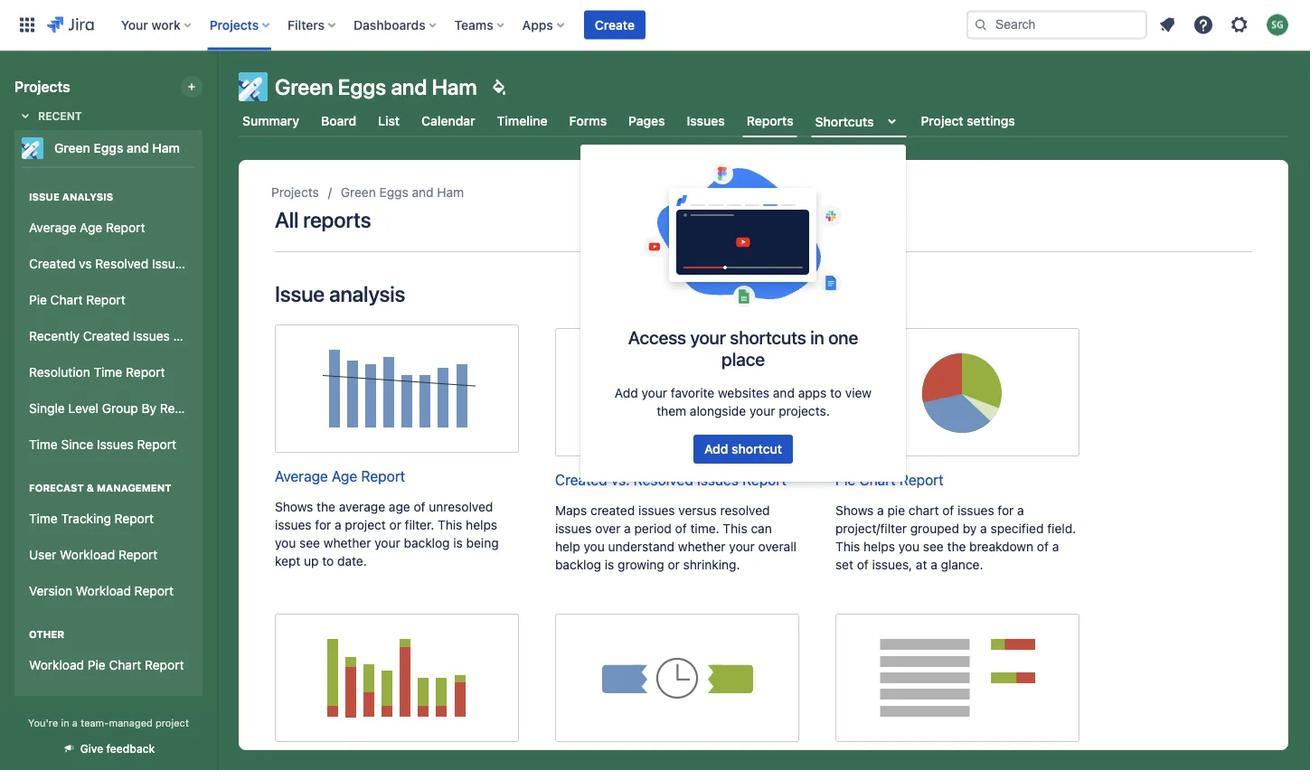 Task type: locate. For each thing, give the bounding box(es) containing it.
this down unresolved in the left bottom of the page
[[438, 517, 462, 532]]

or down age
[[389, 517, 401, 532]]

issues,
[[872, 557, 912, 572]]

projects up all
[[271, 185, 319, 200]]

helps up being
[[466, 517, 497, 532]]

issues inside time since issues report link
[[97, 437, 134, 452]]

0 vertical spatial backlog
[[404, 536, 450, 550]]

time tracking report
[[29, 511, 154, 526]]

0 horizontal spatial for
[[315, 517, 331, 532]]

0 horizontal spatial average
[[29, 220, 76, 235]]

average up up at bottom
[[275, 468, 328, 485]]

1 vertical spatial green
[[54, 141, 90, 156]]

in inside access your shortcuts in one place
[[810, 326, 824, 348]]

0 horizontal spatial in
[[61, 717, 69, 729]]

or right growing
[[668, 557, 680, 572]]

1 horizontal spatial this
[[723, 521, 747, 536]]

set
[[835, 557, 853, 572]]

0 horizontal spatial issue analysis
[[29, 191, 113, 203]]

1 horizontal spatial backlog
[[555, 557, 601, 572]]

you inside shows the average age of unresolved issues for a project or filter. this helps you see whether your backlog is being kept up to date.
[[275, 536, 296, 550]]

you down over
[[584, 539, 605, 554]]

created vs resolved issues report
[[29, 256, 231, 271]]

average up created vs resolved issues report link
[[29, 220, 76, 235]]

to left the view
[[830, 386, 842, 401]]

1 vertical spatial helps
[[863, 539, 895, 554]]

0 horizontal spatial or
[[389, 517, 401, 532]]

whether up date.
[[323, 536, 371, 550]]

created inside created vs resolved issues report link
[[29, 256, 75, 271]]

or
[[389, 517, 401, 532], [668, 557, 680, 572]]

date.
[[337, 554, 367, 569]]

2 vertical spatial created
[[555, 471, 607, 489]]

shows
[[275, 499, 313, 514], [835, 503, 874, 518]]

time
[[94, 365, 122, 380], [29, 437, 58, 452], [29, 511, 58, 526]]

project down "average" on the left of page
[[345, 517, 386, 532]]

0 vertical spatial green eggs and ham link
[[14, 130, 195, 166]]

average age report inside group
[[29, 220, 145, 235]]

0 vertical spatial add
[[615, 386, 638, 401]]

pie up recently
[[29, 293, 47, 307]]

of down field.
[[1037, 539, 1049, 554]]

time.
[[690, 521, 719, 536]]

and left add to starred "image"
[[127, 141, 149, 156]]

green eggs and ham up "list" at the top left
[[275, 74, 477, 99]]

for inside shows the average age of unresolved issues for a project or filter. this helps you see whether your backlog is being kept up to date.
[[315, 517, 331, 532]]

in left one
[[810, 326, 824, 348]]

workload pie chart report
[[29, 658, 184, 673]]

analysis down reports
[[329, 281, 405, 306]]

a right over
[[624, 521, 631, 536]]

breakdown
[[969, 539, 1034, 554]]

0 vertical spatial chart
[[50, 293, 83, 307]]

0 vertical spatial is
[[453, 536, 463, 550]]

forms
[[569, 113, 607, 128]]

overall
[[758, 539, 797, 554]]

created for created vs. resolved issues report
[[555, 471, 607, 489]]

is
[[453, 536, 463, 550], [605, 557, 614, 572]]

report
[[106, 220, 145, 235], [192, 256, 231, 271], [86, 293, 125, 307], [173, 329, 212, 344], [126, 365, 165, 380], [160, 401, 199, 416], [137, 437, 176, 452], [361, 468, 405, 485], [742, 471, 786, 489], [899, 471, 944, 489], [114, 511, 154, 526], [118, 548, 158, 562], [134, 584, 174, 599], [145, 658, 184, 673]]

timeline link
[[493, 105, 551, 137]]

1 horizontal spatial add
[[704, 442, 728, 457]]

appswitcher icon image
[[16, 14, 38, 36]]

0 horizontal spatial this
[[438, 517, 462, 532]]

is left growing
[[605, 557, 614, 572]]

projects.
[[779, 404, 830, 419]]

1 horizontal spatial analysis
[[329, 281, 405, 306]]

green up reports
[[341, 185, 376, 200]]

2 vertical spatial projects
[[271, 185, 319, 200]]

workload inside group
[[29, 658, 84, 673]]

issue analysis down reports
[[275, 281, 405, 306]]

tab list containing reports
[[228, 105, 1299, 137]]

whether for resolved
[[678, 539, 726, 554]]

project inside shows the average age of unresolved issues for a project or filter. this helps you see whether your backlog is being kept up to date.
[[345, 517, 386, 532]]

your inside maps created issues versus resolved issues over a period of time. this can help you understand whether your overall backlog is growing or shrinking.
[[729, 539, 755, 554]]

0 vertical spatial or
[[389, 517, 401, 532]]

0 horizontal spatial age
[[80, 220, 102, 235]]

maps created issues versus resolved issues over a period of time. this can help you understand whether your overall backlog is growing or shrinking.
[[555, 503, 797, 572]]

you for average
[[275, 536, 296, 550]]

issues inside shows the average age of unresolved issues for a project or filter. this helps you see whether your backlog is being kept up to date.
[[275, 517, 312, 532]]

workload down user workload report link
[[76, 584, 131, 599]]

1 horizontal spatial to
[[830, 386, 842, 401]]

specified
[[990, 521, 1044, 536]]

projects up collapse recent projects image at the top of the page
[[14, 78, 70, 95]]

jira image
[[47, 14, 94, 36], [47, 14, 94, 36]]

issues inside issues link
[[687, 113, 725, 128]]

1 horizontal spatial issue analysis
[[275, 281, 405, 306]]

1 vertical spatial resolved
[[634, 471, 693, 489]]

collapse recent projects image
[[14, 105, 36, 127]]

chart up recently
[[50, 293, 83, 307]]

2 group from the top
[[22, 172, 231, 468]]

0 horizontal spatial average age report
[[29, 220, 145, 235]]

this inside shows a pie chart of issues for a project/filter grouped by a specified field. this helps you see the breakdown of a set of issues, at a glance.
[[835, 539, 860, 554]]

all
[[275, 207, 299, 232]]

1 vertical spatial backlog
[[555, 557, 601, 572]]

chart
[[50, 293, 83, 307], [859, 471, 896, 489], [109, 658, 141, 673]]

project right managed
[[155, 717, 189, 729]]

issue down all
[[275, 281, 325, 306]]

0 horizontal spatial add
[[615, 386, 638, 401]]

of inside shows the average age of unresolved issues for a project or filter. this helps you see whether your backlog is being kept up to date.
[[414, 499, 425, 514]]

a left 'team-' on the bottom
[[72, 717, 78, 729]]

1 horizontal spatial see
[[923, 539, 944, 554]]

age inside group
[[80, 220, 102, 235]]

ham
[[432, 74, 477, 99], [152, 141, 180, 156], [437, 185, 464, 200]]

1 horizontal spatial in
[[810, 326, 824, 348]]

issue analysis inside group
[[29, 191, 113, 203]]

report inside group
[[145, 658, 184, 673]]

0 vertical spatial average age report
[[29, 220, 145, 235]]

green
[[275, 74, 333, 99], [54, 141, 90, 156], [341, 185, 376, 200]]

pie up 'team-' on the bottom
[[88, 658, 106, 673]]

this
[[438, 517, 462, 532], [723, 521, 747, 536], [835, 539, 860, 554]]

issues up resolution time report link
[[133, 329, 170, 344]]

group
[[22, 166, 231, 694], [22, 172, 231, 468], [22, 463, 195, 615]]

see down the grouped
[[923, 539, 944, 554]]

add for add shortcut
[[704, 442, 728, 457]]

0 vertical spatial pie
[[29, 293, 47, 307]]

your down websites
[[749, 404, 775, 419]]

group
[[102, 401, 138, 416]]

created up maps on the left
[[555, 471, 607, 489]]

add
[[615, 386, 638, 401], [704, 442, 728, 457]]

0 horizontal spatial to
[[322, 554, 334, 569]]

favorite
[[671, 386, 714, 401]]

age up "average" on the left of page
[[332, 468, 357, 485]]

in
[[810, 326, 824, 348], [61, 717, 69, 729]]

create project image
[[184, 80, 199, 94]]

0 horizontal spatial green
[[54, 141, 90, 156]]

a inside maps created issues versus resolved issues over a period of time. this can help you understand whether your overall backlog is growing or shrinking.
[[624, 521, 631, 536]]

issues right vs
[[152, 256, 189, 271]]

1 horizontal spatial average age report
[[275, 468, 405, 485]]

issues down single level group by report
[[97, 437, 134, 452]]

1 horizontal spatial or
[[668, 557, 680, 572]]

projects up sidebar navigation image
[[210, 17, 259, 32]]

3 group from the top
[[22, 463, 195, 615]]

issue
[[29, 191, 60, 203], [275, 281, 325, 306]]

1 horizontal spatial helps
[[863, 539, 895, 554]]

issues down maps on the left
[[555, 521, 592, 536]]

shows inside shows a pie chart of issues for a project/filter grouped by a specified field. this helps you see the breakdown of a set of issues, at a glance.
[[835, 503, 874, 518]]

a
[[877, 503, 884, 518], [1017, 503, 1024, 518], [335, 517, 341, 532], [624, 521, 631, 536], [980, 521, 987, 536], [1052, 539, 1059, 554], [931, 557, 937, 572], [72, 717, 78, 729]]

issue analysis
[[29, 191, 113, 203], [275, 281, 405, 306]]

settings
[[967, 113, 1015, 128]]

in right you're
[[61, 717, 69, 729]]

1 horizontal spatial pie
[[88, 658, 106, 673]]

you up kept
[[275, 536, 296, 550]]

websites
[[718, 386, 769, 401]]

a inside shows the average age of unresolved issues for a project or filter. this helps you see whether your backlog is being kept up to date.
[[335, 517, 341, 532]]

by
[[963, 521, 977, 536]]

pie up project/filter
[[835, 471, 856, 489]]

issues up by
[[957, 503, 994, 518]]

managed
[[109, 717, 153, 729]]

your up place
[[690, 326, 726, 348]]

analysis up vs
[[62, 191, 113, 203]]

1 vertical spatial created
[[83, 329, 129, 344]]

summary
[[242, 113, 299, 128]]

1 horizontal spatial pie chart report
[[835, 471, 944, 489]]

whether inside shows the average age of unresolved issues for a project or filter. this helps you see whether your backlog is being kept up to date.
[[323, 536, 371, 550]]

1 vertical spatial age
[[332, 468, 357, 485]]

green eggs and ham link up reports
[[341, 182, 464, 203]]

0 vertical spatial ham
[[432, 74, 477, 99]]

0 vertical spatial average age report link
[[22, 210, 195, 246]]

workload down tracking
[[60, 548, 115, 562]]

average age report up vs
[[29, 220, 145, 235]]

calendar link
[[418, 105, 479, 137]]

shows for average
[[275, 499, 313, 514]]

shows up kept
[[275, 499, 313, 514]]

over
[[595, 521, 621, 536]]

issues up kept
[[275, 517, 312, 532]]

this down resolved at the bottom of page
[[723, 521, 747, 536]]

0 horizontal spatial resolved
[[95, 256, 148, 271]]

workload down other
[[29, 658, 84, 673]]

projects button
[[204, 10, 277, 39]]

0 horizontal spatial whether
[[323, 536, 371, 550]]

see
[[299, 536, 320, 550], [923, 539, 944, 554]]

projects for projects popup button
[[210, 17, 259, 32]]

2 vertical spatial chart
[[109, 658, 141, 673]]

pie chart report down vs
[[29, 293, 125, 307]]

help image
[[1192, 14, 1214, 36]]

your down age
[[374, 536, 400, 550]]

0 horizontal spatial pie chart report
[[29, 293, 125, 307]]

created vs resolved issues report link
[[22, 246, 231, 282]]

issues right pages on the top of the page
[[687, 113, 725, 128]]

period
[[634, 521, 672, 536]]

1 group from the top
[[22, 166, 231, 694]]

created
[[29, 256, 75, 271], [83, 329, 129, 344], [555, 471, 607, 489]]

green eggs and ham down recent in the top left of the page
[[54, 141, 180, 156]]

version workload report link
[[22, 573, 195, 609]]

0 horizontal spatial the
[[317, 499, 335, 514]]

2 horizontal spatial you
[[898, 539, 920, 554]]

0 vertical spatial the
[[317, 499, 335, 514]]

1 horizontal spatial is
[[605, 557, 614, 572]]

shortcuts
[[815, 114, 874, 129]]

projects inside projects popup button
[[210, 17, 259, 32]]

resolved right vs
[[95, 256, 148, 271]]

management
[[97, 482, 171, 494]]

add inside add shortcut button
[[704, 442, 728, 457]]

apps
[[798, 386, 827, 401]]

1 horizontal spatial average age report link
[[275, 325, 519, 487]]

see up up at bottom
[[299, 536, 320, 550]]

0 vertical spatial issue analysis
[[29, 191, 113, 203]]

green eggs and ham link
[[14, 130, 195, 166], [341, 182, 464, 203]]

for up up at bottom
[[315, 517, 331, 532]]

helps down project/filter
[[863, 539, 895, 554]]

growing
[[618, 557, 664, 572]]

1 vertical spatial project
[[155, 717, 189, 729]]

average age report up "average" on the left of page
[[275, 468, 405, 485]]

you inside maps created issues versus resolved issues over a period of time. this can help you understand whether your overall backlog is growing or shrinking.
[[584, 539, 605, 554]]

average
[[29, 220, 76, 235], [275, 468, 328, 485]]

shows up project/filter
[[835, 503, 874, 518]]

2 horizontal spatial green
[[341, 185, 376, 200]]

0 vertical spatial in
[[810, 326, 824, 348]]

shows inside shows the average age of unresolved issues for a project or filter. this helps you see whether your backlog is being kept up to date.
[[275, 499, 313, 514]]

resolved inside created vs resolved issues report link
[[95, 256, 148, 271]]

and
[[391, 74, 427, 99], [127, 141, 149, 156], [412, 185, 434, 200], [773, 386, 795, 401]]

backlog down filter.
[[404, 536, 450, 550]]

workload pie chart report group
[[22, 609, 195, 689]]

average age report link
[[22, 210, 195, 246], [275, 325, 519, 487]]

whether down time.
[[678, 539, 726, 554]]

0 horizontal spatial see
[[299, 536, 320, 550]]

work
[[151, 17, 181, 32]]

resolved for vs
[[95, 256, 148, 271]]

issues
[[638, 503, 675, 518], [957, 503, 994, 518], [275, 517, 312, 532], [555, 521, 592, 536]]

shows a pie chart of issues for a project/filter grouped by a specified field. this helps you see the breakdown of a set of issues, at a glance.
[[835, 503, 1076, 572]]

1 vertical spatial issue analysis
[[275, 281, 405, 306]]

1 horizontal spatial project
[[345, 517, 386, 532]]

projects
[[210, 17, 259, 32], [14, 78, 70, 95], [271, 185, 319, 200]]

your
[[690, 326, 726, 348], [641, 386, 667, 401], [749, 404, 775, 419], [374, 536, 400, 550], [729, 539, 755, 554]]

pie
[[887, 503, 905, 518]]

for up the specified
[[998, 503, 1014, 518]]

0 horizontal spatial backlog
[[404, 536, 450, 550]]

to inside shows the average age of unresolved issues for a project or filter. this helps you see whether your backlog is being kept up to date.
[[322, 554, 334, 569]]

issues inside recently created issues report link
[[133, 329, 170, 344]]

1 vertical spatial to
[[322, 554, 334, 569]]

1 vertical spatial time
[[29, 437, 58, 452]]

of
[[414, 499, 425, 514], [942, 503, 954, 518], [675, 521, 687, 536], [1037, 539, 1049, 554], [857, 557, 869, 572]]

to right up at bottom
[[322, 554, 334, 569]]

unresolved
[[429, 499, 493, 514]]

0 horizontal spatial projects
[[14, 78, 70, 95]]

this up set
[[835, 539, 860, 554]]

time left the since
[[29, 437, 58, 452]]

a down field.
[[1052, 539, 1059, 554]]

a left pie
[[877, 503, 884, 518]]

0 vertical spatial created
[[29, 256, 75, 271]]

resolved inside created vs. resolved issues report link
[[634, 471, 693, 489]]

1 vertical spatial analysis
[[329, 281, 405, 306]]

resolved
[[95, 256, 148, 271], [634, 471, 693, 489]]

2 horizontal spatial pie
[[835, 471, 856, 489]]

whether
[[323, 536, 371, 550], [678, 539, 726, 554]]

1 horizontal spatial green
[[275, 74, 333, 99]]

time down forecast
[[29, 511, 58, 526]]

add down access at the top of page
[[615, 386, 638, 401]]

the up glance.
[[947, 539, 966, 554]]

1 vertical spatial is
[[605, 557, 614, 572]]

1 horizontal spatial for
[[998, 503, 1014, 518]]

2 vertical spatial workload
[[29, 658, 84, 673]]

of right set
[[857, 557, 869, 572]]

2 horizontal spatial this
[[835, 539, 860, 554]]

chart up pie
[[859, 471, 896, 489]]

age
[[389, 499, 410, 514]]

your down can
[[729, 539, 755, 554]]

projects for projects link
[[271, 185, 319, 200]]

calendar
[[421, 113, 475, 128]]

pie
[[29, 293, 47, 307], [835, 471, 856, 489], [88, 658, 106, 673]]

0 vertical spatial analysis
[[62, 191, 113, 203]]

green eggs and ham link down recent in the top left of the page
[[14, 130, 195, 166]]

1 horizontal spatial green eggs and ham link
[[341, 182, 464, 203]]

age up vs
[[80, 220, 102, 235]]

0 horizontal spatial pie
[[29, 293, 47, 307]]

shows the average age of unresolved issues for a project or filter. this helps you see whether your backlog is being kept up to date.
[[275, 499, 499, 569]]

banner containing your work
[[0, 0, 1310, 51]]

created up resolution time report link
[[83, 329, 129, 344]]

single level group by report
[[29, 401, 199, 416]]

vs
[[79, 256, 92, 271]]

0 vertical spatial average
[[29, 220, 76, 235]]

teams
[[454, 17, 493, 32]]

1 horizontal spatial projects
[[210, 17, 259, 32]]

of left time.
[[675, 521, 687, 536]]

1 horizontal spatial whether
[[678, 539, 726, 554]]

settings image
[[1229, 14, 1250, 36]]

tab list
[[228, 105, 1299, 137]]

resolution
[[29, 365, 90, 380]]

workload for version
[[76, 584, 131, 599]]

project/filter
[[835, 521, 907, 536]]

1 vertical spatial add
[[704, 442, 728, 457]]

time up single level group by report link
[[94, 365, 122, 380]]

ham left add to starred "image"
[[152, 141, 180, 156]]

0 vertical spatial project
[[345, 517, 386, 532]]

green up summary
[[275, 74, 333, 99]]

green down recent in the top left of the page
[[54, 141, 90, 156]]

average inside group
[[29, 220, 76, 235]]

1 vertical spatial pie chart report link
[[835, 328, 1079, 491]]

average age report
[[29, 220, 145, 235], [275, 468, 405, 485]]

1 horizontal spatial the
[[947, 539, 966, 554]]

1 vertical spatial green eggs and ham link
[[341, 182, 464, 203]]

issues up period
[[638, 503, 675, 518]]

recently created issues report
[[29, 329, 212, 344]]

1 horizontal spatial shows
[[835, 503, 874, 518]]

2 horizontal spatial projects
[[271, 185, 319, 200]]

is left being
[[453, 536, 463, 550]]

1 vertical spatial average age report
[[275, 468, 405, 485]]

banner
[[0, 0, 1310, 51]]

2 vertical spatial time
[[29, 511, 58, 526]]

green eggs and ham up reports
[[341, 185, 464, 200]]

and up projects.
[[773, 386, 795, 401]]

add down alongside
[[704, 442, 728, 457]]

give feedback
[[80, 743, 155, 755]]

issue analysis up vs
[[29, 191, 113, 203]]

analysis
[[62, 191, 113, 203], [329, 281, 405, 306]]

add inside add your favorite websites and apps to view them alongside your projects.
[[615, 386, 638, 401]]

recently created issues report link
[[22, 318, 212, 354]]

0 vertical spatial workload
[[60, 548, 115, 562]]

created inside created vs. resolved issues report link
[[555, 471, 607, 489]]

issues up versus
[[697, 471, 739, 489]]

whether inside maps created issues versus resolved issues over a period of time. this can help you understand whether your overall backlog is growing or shrinking.
[[678, 539, 726, 554]]

this inside maps created issues versus resolved issues over a period of time. this can help you understand whether your overall backlog is growing or shrinking.
[[723, 521, 747, 536]]

1 vertical spatial or
[[668, 557, 680, 572]]

of up filter.
[[414, 499, 425, 514]]

0 vertical spatial helps
[[466, 517, 497, 532]]

0 vertical spatial resolved
[[95, 256, 148, 271]]

time for tracking
[[29, 511, 58, 526]]

issue down recent in the top left of the page
[[29, 191, 60, 203]]

a down "average" on the left of page
[[335, 517, 341, 532]]

create button
[[584, 10, 645, 39]]

resolved right vs.
[[634, 471, 693, 489]]

group containing time tracking report
[[22, 463, 195, 615]]

helps
[[466, 517, 497, 532], [863, 539, 895, 554]]



Task type: describe. For each thing, give the bounding box(es) containing it.
backlog inside maps created issues versus resolved issues over a period of time. this can help you understand whether your overall backlog is growing or shrinking.
[[555, 557, 601, 572]]

by
[[141, 401, 156, 416]]

2 vertical spatial green
[[341, 185, 376, 200]]

shortcut
[[731, 442, 782, 457]]

created
[[590, 503, 635, 518]]

analysis inside group
[[62, 191, 113, 203]]

version workload report
[[29, 584, 174, 599]]

of up the grouped
[[942, 503, 954, 518]]

workload pie chart report link
[[22, 647, 195, 683]]

sidebar navigation image
[[197, 72, 237, 108]]

created vs. resolved issues report
[[555, 471, 786, 489]]

1 vertical spatial projects
[[14, 78, 70, 95]]

workload for user
[[60, 548, 115, 562]]

apps button
[[517, 10, 571, 39]]

a up the specified
[[1017, 503, 1024, 518]]

0 horizontal spatial chart
[[50, 293, 83, 307]]

shortcuts
[[730, 326, 806, 348]]

recent
[[38, 109, 82, 122]]

helps inside shows the average age of unresolved issues for a project or filter. this helps you see whether your backlog is being kept up to date.
[[466, 517, 497, 532]]

0 vertical spatial green eggs and ham
[[275, 74, 477, 99]]

1 vertical spatial pie chart report
[[835, 471, 944, 489]]

resolved for vs.
[[634, 471, 693, 489]]

time since issues report link
[[22, 427, 195, 463]]

1 horizontal spatial pie chart report link
[[835, 328, 1079, 491]]

alongside
[[690, 404, 746, 419]]

a right by
[[980, 521, 987, 536]]

see inside shows the average age of unresolved issues for a project or filter. this helps you see whether your backlog is being kept up to date.
[[299, 536, 320, 550]]

1 vertical spatial pie
[[835, 471, 856, 489]]

user workload report
[[29, 548, 158, 562]]

user
[[29, 548, 56, 562]]

shortcuts button
[[812, 105, 906, 137]]

access your shortcuts in one place
[[628, 326, 858, 369]]

1 vertical spatial in
[[61, 717, 69, 729]]

shows for pie
[[835, 503, 874, 518]]

project settings link
[[917, 105, 1019, 137]]

average
[[339, 499, 385, 514]]

projects link
[[271, 182, 319, 203]]

your work button
[[115, 10, 199, 39]]

and up "list" at the top left
[[391, 74, 427, 99]]

place
[[722, 348, 765, 369]]

board link
[[317, 105, 360, 137]]

add for add your favorite websites and apps to view them alongside your projects.
[[615, 386, 638, 401]]

1 vertical spatial ham
[[152, 141, 180, 156]]

and inside add your favorite websites and apps to view them alongside your projects.
[[773, 386, 795, 401]]

is inside maps created issues versus resolved issues over a period of time. this can help you understand whether your overall backlog is growing or shrinking.
[[605, 557, 614, 572]]

for inside shows a pie chart of issues for a project/filter grouped by a specified field. this helps you see the breakdown of a set of issues, at a glance.
[[998, 503, 1014, 518]]

understand
[[608, 539, 675, 554]]

can
[[751, 521, 772, 536]]

resolution time report
[[29, 365, 165, 380]]

search image
[[974, 18, 988, 32]]

created inside recently created issues report link
[[83, 329, 129, 344]]

team-
[[81, 717, 109, 729]]

chart
[[908, 503, 939, 518]]

pages link
[[625, 105, 669, 137]]

reports
[[303, 207, 371, 232]]

your inside access your shortcuts in one place
[[690, 326, 726, 348]]

this inside shows the average age of unresolved issues for a project or filter. this helps you see whether your backlog is being kept up to date.
[[438, 517, 462, 532]]

apps
[[522, 17, 553, 32]]

a right at
[[931, 557, 937, 572]]

up
[[304, 554, 319, 569]]

1 vertical spatial average
[[275, 468, 328, 485]]

field.
[[1047, 521, 1076, 536]]

your inside shows the average age of unresolved issues for a project or filter. this helps you see whether your backlog is being kept up to date.
[[374, 536, 400, 550]]

your up the them
[[641, 386, 667, 401]]

notifications image
[[1156, 14, 1178, 36]]

shrinking.
[[683, 557, 740, 572]]

forms link
[[566, 105, 610, 137]]

helps inside shows a pie chart of issues for a project/filter grouped by a specified field. this helps you see the breakdown of a set of issues, at a glance.
[[863, 539, 895, 554]]

recently
[[29, 329, 80, 344]]

add to starred image
[[197, 137, 219, 159]]

2 vertical spatial green eggs and ham
[[341, 185, 464, 200]]

1 vertical spatial green eggs and ham
[[54, 141, 180, 156]]

time for since
[[29, 437, 58, 452]]

timeline
[[497, 113, 548, 128]]

list
[[378, 113, 400, 128]]

resolution time report link
[[22, 354, 195, 391]]

grouped
[[910, 521, 959, 536]]

the inside shows a pie chart of issues for a project/filter grouped by a specified field. this helps you see the breakdown of a set of issues, at a glance.
[[947, 539, 966, 554]]

versus
[[678, 503, 717, 518]]

resolved
[[720, 503, 770, 518]]

add shortcut button
[[693, 435, 793, 464]]

0 vertical spatial time
[[94, 365, 122, 380]]

access
[[628, 326, 686, 348]]

help
[[555, 539, 580, 554]]

at
[[916, 557, 927, 572]]

backlog inside shows the average age of unresolved issues for a project or filter. this helps you see whether your backlog is being kept up to date.
[[404, 536, 450, 550]]

give feedback button
[[51, 734, 166, 764]]

tracking
[[61, 511, 111, 526]]

list link
[[374, 105, 403, 137]]

pie inside group
[[88, 658, 106, 673]]

forecast
[[29, 482, 84, 494]]

being
[[466, 536, 499, 550]]

issues inside created vs. resolved issues report link
[[697, 471, 739, 489]]

0 vertical spatial pie chart report link
[[22, 282, 195, 318]]

filters
[[288, 17, 325, 32]]

you for created
[[584, 539, 605, 554]]

time tracking report link
[[22, 501, 195, 537]]

you're
[[28, 717, 58, 729]]

forecast & management
[[29, 482, 171, 494]]

dashboards button
[[348, 10, 444, 39]]

feedback
[[106, 743, 155, 755]]

level
[[68, 401, 99, 416]]

set background color image
[[488, 76, 510, 98]]

is inside shows the average age of unresolved issues for a project or filter. this helps you see whether your backlog is being kept up to date.
[[453, 536, 463, 550]]

2 vertical spatial eggs
[[379, 185, 408, 200]]

pie chart report inside group
[[29, 293, 125, 307]]

issues inside created vs resolved issues report link
[[152, 256, 189, 271]]

summary link
[[239, 105, 303, 137]]

2 vertical spatial ham
[[437, 185, 464, 200]]

vs.
[[611, 471, 630, 489]]

created for created vs resolved issues report
[[29, 256, 75, 271]]

single level group by report link
[[22, 391, 199, 427]]

give
[[80, 743, 103, 755]]

them
[[657, 404, 686, 419]]

glance.
[[941, 557, 983, 572]]

single
[[29, 401, 65, 416]]

&
[[87, 482, 94, 494]]

create
[[595, 17, 635, 32]]

you inside shows a pie chart of issues for a project/filter grouped by a specified field. this helps you see the breakdown of a set of issues, at a glance.
[[898, 539, 920, 554]]

project settings
[[921, 113, 1015, 128]]

created vs. resolved issues report link
[[555, 328, 799, 491]]

of inside maps created issues versus resolved issues over a period of time. this can help you understand whether your overall backlog is growing or shrinking.
[[675, 521, 687, 536]]

0 horizontal spatial green eggs and ham link
[[14, 130, 195, 166]]

or inside shows the average age of unresolved issues for a project or filter. this helps you see whether your backlog is being kept up to date.
[[389, 517, 401, 532]]

filters button
[[282, 10, 343, 39]]

your
[[121, 17, 148, 32]]

1 vertical spatial eggs
[[94, 141, 123, 156]]

0 vertical spatial eggs
[[338, 74, 386, 99]]

user workload report link
[[22, 537, 195, 573]]

teams button
[[449, 10, 511, 39]]

you're in a team-managed project
[[28, 717, 189, 729]]

add shortcut
[[704, 442, 782, 457]]

Search field
[[966, 10, 1147, 39]]

the inside shows the average age of unresolved issues for a project or filter. this helps you see whether your backlog is being kept up to date.
[[317, 499, 335, 514]]

and down the calendar link
[[412, 185, 434, 200]]

reports
[[747, 113, 793, 128]]

to inside add your favorite websites and apps to view them alongside your projects.
[[830, 386, 842, 401]]

chart inside group
[[109, 658, 141, 673]]

issue inside group
[[29, 191, 60, 203]]

one
[[828, 326, 858, 348]]

primary element
[[11, 0, 966, 50]]

project
[[921, 113, 963, 128]]

issues inside shows a pie chart of issues for a project/filter grouped by a specified field. this helps you see the breakdown of a set of issues, at a glance.
[[957, 503, 994, 518]]

2 horizontal spatial chart
[[859, 471, 896, 489]]

other
[[29, 629, 64, 641]]

see inside shows a pie chart of issues for a project/filter grouped by a specified field. this helps you see the breakdown of a set of issues, at a glance.
[[923, 539, 944, 554]]

1 vertical spatial issue
[[275, 281, 325, 306]]

or inside maps created issues versus resolved issues over a period of time. this can help you understand whether your overall backlog is growing or shrinking.
[[668, 557, 680, 572]]

1 vertical spatial average age report link
[[275, 325, 519, 487]]

your profile and settings image
[[1267, 14, 1288, 36]]

whether for report
[[323, 536, 371, 550]]

dashboards
[[354, 17, 426, 32]]



Task type: vqa. For each thing, say whether or not it's contained in the screenshot.
i to the left
no



